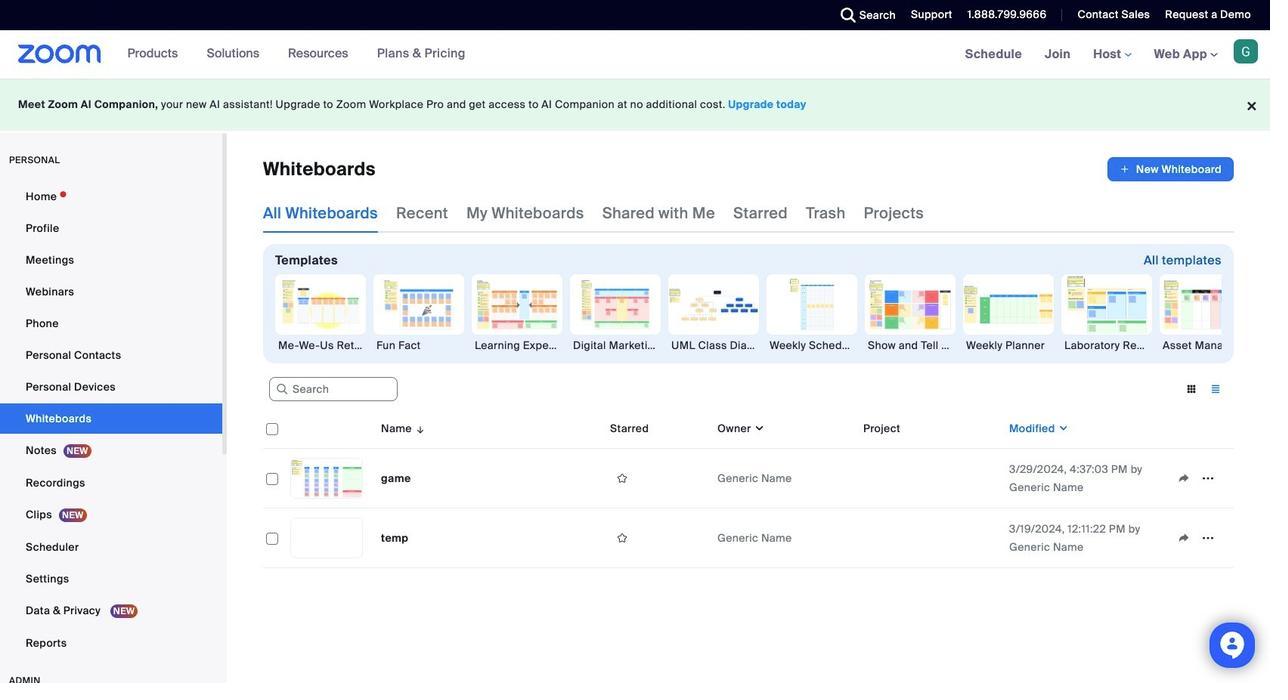Task type: locate. For each thing, give the bounding box(es) containing it.
2 share image from the top
[[1172, 531, 1196, 545]]

application
[[1107, 157, 1234, 181], [263, 409, 1234, 569], [1172, 467, 1228, 490], [1172, 527, 1228, 550]]

1 share image from the top
[[1172, 472, 1196, 485]]

personal menu menu
[[0, 181, 222, 660]]

Search text field
[[269, 377, 398, 402]]

click to star the whiteboard temp image
[[610, 531, 634, 545]]

banner
[[0, 30, 1270, 79]]

share image down more options for game image
[[1172, 531, 1196, 545]]

add image
[[1120, 162, 1130, 177]]

1 cell from the top
[[857, 449, 1003, 509]]

fun fact element
[[373, 338, 464, 353]]

profile picture image
[[1234, 39, 1258, 64]]

temp element
[[381, 531, 409, 545]]

more options for game image
[[1196, 472, 1220, 485]]

share image for more options for temp image
[[1172, 531, 1196, 545]]

weekly schedule element
[[767, 338, 857, 353]]

cell
[[857, 449, 1003, 509], [857, 509, 1003, 569]]

share image up more options for temp image
[[1172, 472, 1196, 485]]

1 vertical spatial share image
[[1172, 531, 1196, 545]]

weekly planner element
[[963, 338, 1054, 353]]

share image
[[1172, 472, 1196, 485], [1172, 531, 1196, 545]]

2 cell from the top
[[857, 509, 1003, 569]]

game element
[[381, 472, 411, 485]]

meetings navigation
[[954, 30, 1270, 79]]

learning experience canvas element
[[472, 338, 562, 353]]

0 vertical spatial share image
[[1172, 472, 1196, 485]]

footer
[[0, 79, 1270, 131]]

tabs of all whiteboard page tab list
[[263, 194, 924, 233]]

asset management element
[[1160, 338, 1250, 353]]

grid mode, not selected image
[[1179, 383, 1204, 396]]



Task type: describe. For each thing, give the bounding box(es) containing it.
list mode, selected image
[[1204, 383, 1228, 396]]

me-we-us retrospective element
[[275, 338, 366, 353]]

click to star the whiteboard game image
[[610, 472, 634, 485]]

more options for temp image
[[1196, 531, 1220, 545]]

cell for more options for game image
[[857, 449, 1003, 509]]

share image for more options for game image
[[1172, 472, 1196, 485]]

digital marketing canvas element
[[570, 338, 661, 353]]

thumbnail of game image
[[291, 459, 362, 498]]

laboratory report element
[[1061, 338, 1152, 353]]

product information navigation
[[116, 30, 477, 79]]

down image
[[751, 421, 765, 436]]

arrow down image
[[412, 420, 426, 438]]

zoom logo image
[[18, 45, 101, 64]]

cell for more options for temp image
[[857, 509, 1003, 569]]

show and tell with a twist element
[[865, 338, 956, 353]]

thumbnail of temp image
[[291, 519, 362, 558]]

uml class diagram element
[[668, 338, 759, 353]]



Task type: vqa. For each thing, say whether or not it's contained in the screenshot.
the topmost right icon
no



